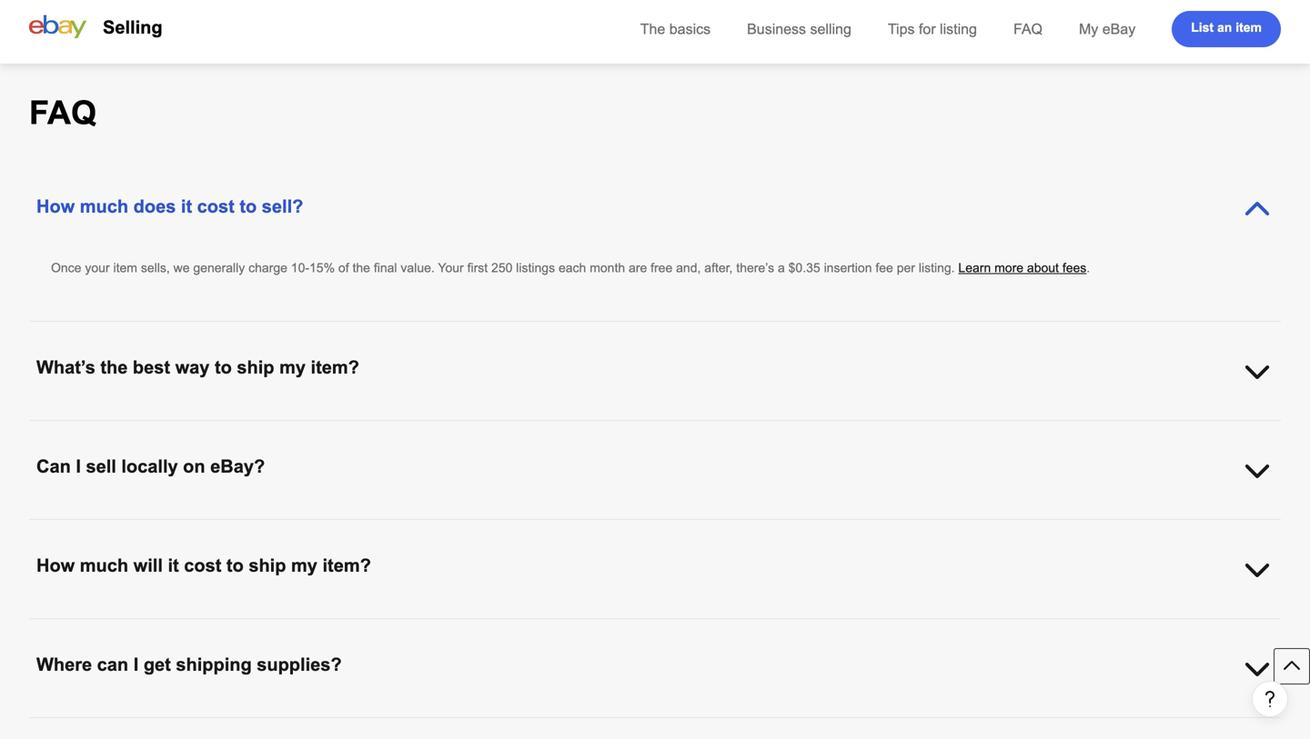 Task type: locate. For each thing, give the bounding box(es) containing it.
i
[[76, 457, 81, 477], [133, 655, 139, 675]]

each
[[559, 261, 586, 275]]

how for how much will it cost to ship my item?
[[36, 556, 75, 576]]

insertion
[[824, 261, 872, 275]]

faq
[[1014, 21, 1043, 37], [29, 95, 96, 131]]

i left sell
[[76, 457, 81, 477]]

item right an
[[1236, 20, 1262, 35]]

generally
[[193, 261, 245, 275]]

my ebay
[[1079, 21, 1136, 37]]

locally
[[121, 457, 178, 477]]

0 vertical spatial item
[[1236, 20, 1262, 35]]

business selling
[[747, 21, 851, 37]]

1 vertical spatial item
[[113, 261, 137, 275]]

1 horizontal spatial i
[[133, 655, 139, 675]]

1 horizontal spatial faq
[[1014, 21, 1043, 37]]

2 vertical spatial to
[[226, 556, 244, 576]]

cost
[[197, 197, 235, 217], [184, 556, 221, 576]]

how much will it cost to ship my item?
[[36, 556, 371, 576]]

1 vertical spatial cost
[[184, 556, 221, 576]]

for
[[919, 21, 936, 37]]

0 horizontal spatial faq
[[29, 95, 96, 131]]

1 horizontal spatial the
[[353, 261, 370, 275]]

shipping
[[176, 655, 252, 675]]

the right of
[[353, 261, 370, 275]]

the
[[353, 261, 370, 275], [100, 358, 128, 378]]

about
[[1027, 261, 1059, 275]]

value.
[[401, 261, 435, 275]]

it right the does
[[181, 197, 192, 217]]

much
[[80, 197, 128, 217], [80, 556, 128, 576]]

listing.
[[919, 261, 955, 275]]

we
[[173, 261, 190, 275]]

item
[[1236, 20, 1262, 35], [113, 261, 137, 275]]

ship
[[237, 358, 274, 378], [249, 556, 286, 576]]

1 horizontal spatial it
[[181, 197, 192, 217]]

1 vertical spatial it
[[168, 556, 179, 576]]

list an item link
[[1172, 11, 1281, 47]]

cost for does
[[197, 197, 235, 217]]

0 vertical spatial how
[[36, 197, 75, 217]]

how
[[36, 197, 75, 217], [36, 556, 75, 576]]

my ebay link
[[1079, 21, 1136, 37]]

to
[[240, 197, 257, 217], [215, 358, 232, 378], [226, 556, 244, 576]]

where
[[36, 655, 92, 675]]

it
[[181, 197, 192, 217], [168, 556, 179, 576]]

selling
[[810, 21, 851, 37]]

an
[[1217, 20, 1232, 35]]

cost right will
[[184, 556, 221, 576]]

0 horizontal spatial i
[[76, 457, 81, 477]]

the left best
[[100, 358, 128, 378]]

item?
[[311, 358, 359, 378], [323, 556, 371, 576]]

per
[[897, 261, 915, 275]]

basics
[[669, 21, 711, 37]]

0 vertical spatial cost
[[197, 197, 235, 217]]

to left sell?
[[240, 197, 257, 217]]

.
[[1087, 261, 1090, 275]]

0 vertical spatial faq
[[1014, 21, 1043, 37]]

1 much from the top
[[80, 197, 128, 217]]

after,
[[704, 261, 733, 275]]

to right way
[[215, 358, 232, 378]]

0 vertical spatial my
[[279, 358, 306, 378]]

1 horizontal spatial item
[[1236, 20, 1262, 35]]

250
[[491, 261, 513, 275]]

business
[[747, 21, 806, 37]]

0 horizontal spatial it
[[168, 556, 179, 576]]

once your item sells, we generally charge 10-15% of the final value. your first 250 listings each month are free and, after, there's a $0.35 insertion fee per listing. learn more about fees .
[[51, 261, 1090, 275]]

to right will
[[226, 556, 244, 576]]

0 vertical spatial it
[[181, 197, 192, 217]]

1 vertical spatial much
[[80, 556, 128, 576]]

tips for listing link
[[888, 21, 977, 37]]

0 horizontal spatial item
[[113, 261, 137, 275]]

to for ship
[[226, 556, 244, 576]]

month
[[590, 261, 625, 275]]

1 vertical spatial i
[[133, 655, 139, 675]]

the basics link
[[640, 21, 711, 37]]

0 vertical spatial i
[[76, 457, 81, 477]]

item right your
[[113, 261, 137, 275]]

it right will
[[168, 556, 179, 576]]

it for will
[[168, 556, 179, 576]]

sell
[[86, 457, 116, 477]]

does
[[133, 197, 176, 217]]

2 much from the top
[[80, 556, 128, 576]]

list an item
[[1191, 20, 1262, 35]]

1 how from the top
[[36, 197, 75, 217]]

how much does it cost to sell?
[[36, 197, 303, 217]]

ebay
[[1102, 21, 1136, 37]]

business selling link
[[747, 21, 851, 37]]

can
[[36, 457, 71, 477]]

much left the does
[[80, 197, 128, 217]]

your
[[85, 261, 110, 275]]

0 vertical spatial to
[[240, 197, 257, 217]]

much left will
[[80, 556, 128, 576]]

will
[[133, 556, 163, 576]]

can
[[97, 655, 128, 675]]

how for how much does it cost to sell?
[[36, 197, 75, 217]]

best
[[133, 358, 170, 378]]

1 vertical spatial how
[[36, 556, 75, 576]]

0 vertical spatial much
[[80, 197, 128, 217]]

0 vertical spatial item?
[[311, 358, 359, 378]]

1 vertical spatial the
[[100, 358, 128, 378]]

2 how from the top
[[36, 556, 75, 576]]

a
[[778, 261, 785, 275]]

my
[[279, 358, 306, 378], [291, 556, 317, 576]]

can i sell locally on ebay?
[[36, 457, 265, 477]]

cost right the does
[[197, 197, 235, 217]]

fee
[[876, 261, 893, 275]]

tips for listing
[[888, 21, 977, 37]]

way
[[175, 358, 210, 378]]

i left get
[[133, 655, 139, 675]]

15%
[[309, 261, 335, 275]]

once
[[51, 261, 81, 275]]



Task type: vqa. For each thing, say whether or not it's contained in the screenshot.
I
yes



Task type: describe. For each thing, give the bounding box(es) containing it.
fees
[[1063, 261, 1087, 275]]

much for does
[[80, 197, 128, 217]]

your
[[438, 261, 464, 275]]

0 vertical spatial ship
[[237, 358, 274, 378]]

list
[[1191, 20, 1214, 35]]

sells,
[[141, 261, 170, 275]]

item for an
[[1236, 20, 1262, 35]]

what's
[[36, 358, 95, 378]]

learn
[[958, 261, 991, 275]]

it for does
[[181, 197, 192, 217]]

free
[[651, 261, 673, 275]]

there's
[[736, 261, 774, 275]]

first
[[467, 261, 488, 275]]

listings
[[516, 261, 555, 275]]

final
[[374, 261, 397, 275]]

item for your
[[113, 261, 137, 275]]

learn more about fees link
[[958, 261, 1087, 275]]

1 vertical spatial item?
[[323, 556, 371, 576]]

cost for will
[[184, 556, 221, 576]]

$0.35
[[788, 261, 820, 275]]

charge
[[248, 261, 287, 275]]

the basics
[[640, 21, 711, 37]]

are
[[629, 261, 647, 275]]

ebay?
[[210, 457, 265, 477]]

much for will
[[80, 556, 128, 576]]

my
[[1079, 21, 1098, 37]]

0 horizontal spatial the
[[100, 358, 128, 378]]

listing
[[940, 21, 977, 37]]

1 vertical spatial faq
[[29, 95, 96, 131]]

on
[[183, 457, 205, 477]]

0 vertical spatial the
[[353, 261, 370, 275]]

help, opens dialogs image
[[1261, 690, 1279, 709]]

and,
[[676, 261, 701, 275]]

tips
[[888, 21, 915, 37]]

of
[[338, 261, 349, 275]]

1 vertical spatial ship
[[249, 556, 286, 576]]

1 vertical spatial my
[[291, 556, 317, 576]]

1 vertical spatial to
[[215, 358, 232, 378]]

more
[[995, 261, 1024, 275]]

sell?
[[262, 197, 303, 217]]

the
[[640, 21, 665, 37]]

get
[[144, 655, 171, 675]]

what's the best way to ship my item?
[[36, 358, 359, 378]]

10-
[[291, 261, 309, 275]]

faq link
[[1014, 21, 1043, 37]]

supplies?
[[257, 655, 342, 675]]

where can i get shipping supplies?
[[36, 655, 342, 675]]

to for sell?
[[240, 197, 257, 217]]

selling
[[103, 17, 162, 37]]



